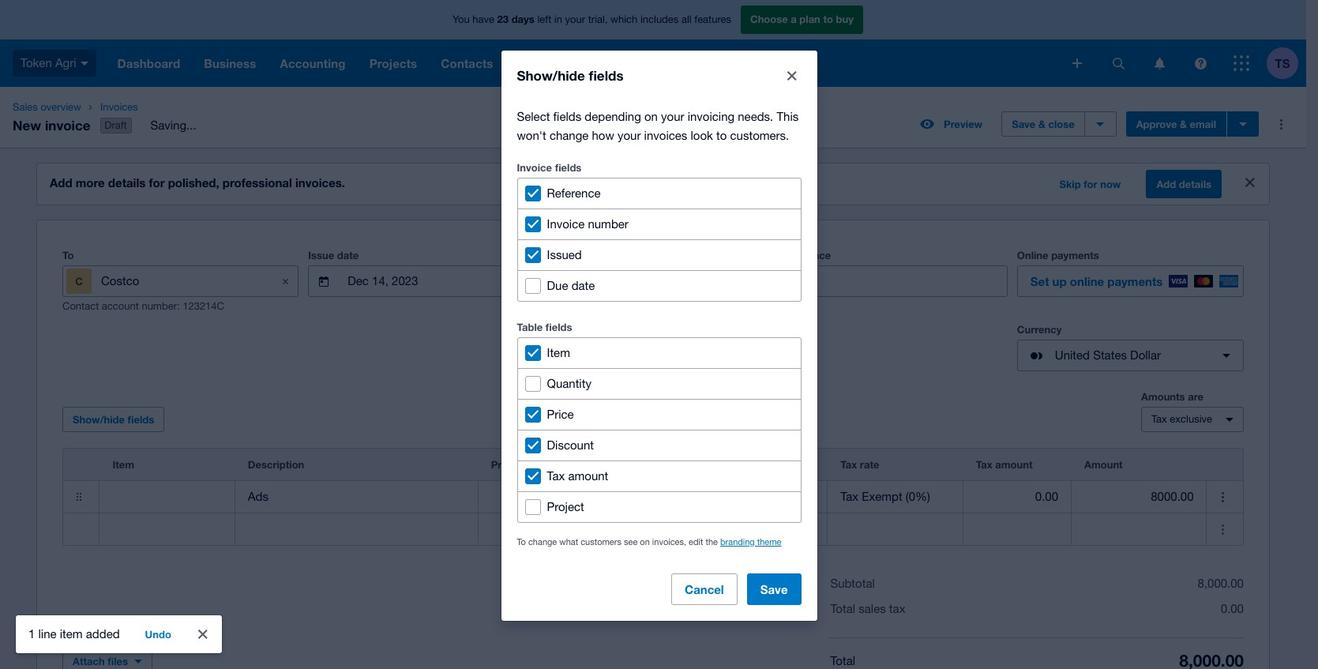 Task type: locate. For each thing, give the bounding box(es) containing it.
1 vertical spatial to
[[517, 537, 526, 546]]

0 horizontal spatial to
[[717, 128, 727, 142]]

1 amount field from the top
[[1072, 482, 1207, 512]]

23
[[497, 13, 509, 25]]

1 horizontal spatial details
[[1180, 178, 1212, 191]]

2 total from the top
[[831, 654, 856, 667]]

0 vertical spatial number
[[588, 217, 629, 230]]

1 vertical spatial item
[[113, 458, 134, 471]]

close image
[[776, 60, 808, 91], [187, 619, 219, 650]]

0 horizontal spatial item
[[113, 458, 134, 471]]

invoices.
[[295, 176, 345, 190]]

change left what
[[529, 537, 557, 546]]

preview button
[[911, 112, 993, 137]]

invoice number up the due date
[[545, 249, 620, 262]]

more date options image
[[504, 266, 535, 297]]

on right see at the bottom of the page
[[640, 537, 650, 546]]

your right 'in'
[[565, 14, 586, 25]]

1 vertical spatial payments
[[1108, 274, 1163, 288]]

0 horizontal spatial save
[[761, 582, 788, 596]]

1 vertical spatial invoice number
[[545, 249, 620, 262]]

branding
[[721, 537, 755, 546]]

c
[[75, 275, 83, 288]]

1 horizontal spatial payments
[[1108, 274, 1163, 288]]

date right due
[[572, 279, 595, 292]]

close image right the undo
[[187, 619, 219, 650]]

invoice number element
[[545, 266, 772, 297]]

skip for now button
[[1050, 172, 1131, 197]]

& for close
[[1039, 118, 1046, 130]]

svg image up "close"
[[1073, 58, 1082, 68]]

0 horizontal spatial price
[[491, 458, 516, 471]]

to left buy
[[824, 13, 834, 25]]

& inside save & close button
[[1039, 118, 1046, 130]]

Price field
[[479, 482, 613, 512], [479, 514, 613, 544]]

1 horizontal spatial date
[[572, 279, 595, 292]]

invoice for invoice fields group
[[517, 161, 552, 173]]

0 horizontal spatial for
[[149, 176, 165, 190]]

to
[[824, 13, 834, 25], [717, 128, 727, 142]]

number down the add more details for polished, professional invoices. 'status'
[[588, 217, 629, 230]]

due
[[547, 279, 568, 292]]

1 vertical spatial to
[[717, 128, 727, 142]]

show/hide inside button
[[73, 413, 125, 426]]

details
[[108, 176, 146, 190], [1180, 178, 1212, 191]]

files
[[108, 655, 128, 668]]

your down the depending
[[618, 128, 641, 142]]

0 vertical spatial your
[[565, 14, 586, 25]]

total sales tax
[[831, 602, 906, 616]]

item down show/hide fields button
[[113, 458, 134, 471]]

add inside add details button
[[1157, 178, 1177, 191]]

1 horizontal spatial price
[[547, 407, 574, 421]]

plan
[[800, 13, 821, 25]]

0 vertical spatial reference
[[547, 186, 601, 200]]

table fields
[[517, 320, 572, 333]]

fields
[[589, 67, 624, 83], [554, 109, 582, 123], [555, 161, 582, 173], [546, 320, 572, 333], [128, 413, 154, 426]]

0 vertical spatial total
[[831, 602, 856, 616]]

date inside invoice fields group
[[572, 279, 595, 292]]

invoices
[[100, 101, 138, 113]]

1 vertical spatial amount field
[[1072, 514, 1207, 544]]

0 vertical spatial price
[[547, 407, 574, 421]]

&
[[1039, 118, 1046, 130], [1180, 118, 1188, 130]]

1 horizontal spatial close image
[[776, 60, 808, 91]]

attach files
[[73, 655, 128, 668]]

for inside the 'skip for now' button
[[1084, 178, 1098, 191]]

price
[[547, 407, 574, 421], [491, 458, 516, 471]]

your
[[565, 14, 586, 25], [661, 109, 685, 123], [618, 128, 641, 142]]

for left polished,
[[149, 176, 165, 190]]

0 vertical spatial show/hide fields
[[517, 67, 624, 83]]

svg image
[[1195, 57, 1207, 69], [1073, 58, 1082, 68]]

0 vertical spatial 0.00
[[1036, 490, 1059, 503]]

0 vertical spatial to
[[824, 13, 834, 25]]

1 vertical spatial invoice
[[547, 217, 585, 230]]

tax rate
[[841, 458, 880, 471]]

issue
[[308, 249, 334, 262]]

1 horizontal spatial amount
[[996, 458, 1033, 471]]

0 vertical spatial change
[[550, 128, 589, 142]]

tax exclusive button
[[1142, 407, 1244, 432]]

total for total sales tax
[[831, 602, 856, 616]]

invoice number
[[547, 217, 629, 230], [545, 249, 620, 262]]

invoice inside invoice fields group
[[547, 217, 585, 230]]

svg image up email
[[1195, 57, 1207, 69]]

0 vertical spatial save
[[1012, 118, 1036, 130]]

1 horizontal spatial add
[[1157, 178, 1177, 191]]

1 horizontal spatial reference
[[781, 249, 831, 262]]

payments up online
[[1052, 249, 1100, 262]]

0 vertical spatial invoice number
[[547, 217, 629, 230]]

depending
[[585, 109, 641, 123]]

1 vertical spatial show/hide
[[73, 413, 125, 426]]

0 horizontal spatial date
[[337, 249, 359, 262]]

invoice number up issued
[[547, 217, 629, 230]]

contact account number: 123214c
[[62, 300, 224, 312]]

on
[[645, 109, 658, 123], [640, 537, 650, 546]]

0 horizontal spatial add
[[50, 176, 72, 190]]

account
[[705, 458, 746, 471]]

to inside 'ts' banner
[[824, 13, 834, 25]]

save for save
[[761, 582, 788, 596]]

save
[[1012, 118, 1036, 130], [761, 582, 788, 596]]

1 vertical spatial price
[[491, 458, 516, 471]]

1 vertical spatial on
[[640, 537, 650, 546]]

amount inside invoice line item list element
[[996, 458, 1033, 471]]

cancel button
[[672, 573, 738, 605]]

details inside button
[[1180, 178, 1212, 191]]

total down "total sales tax"
[[831, 654, 856, 667]]

save & close
[[1012, 118, 1075, 130]]

fields inside select fields depending on your invoicing needs.  this won't change how your invoices look to customers.
[[554, 109, 582, 123]]

amounts
[[1142, 390, 1186, 403]]

close image inside 1 line item added status
[[187, 619, 219, 650]]

0 vertical spatial description text field
[[235, 482, 478, 512]]

1 vertical spatial date
[[572, 279, 595, 292]]

includes
[[641, 14, 679, 25]]

1 horizontal spatial tax amount
[[976, 458, 1033, 471]]

date
[[337, 249, 359, 262], [572, 279, 595, 292]]

1 vertical spatial close image
[[187, 619, 219, 650]]

0 horizontal spatial show/hide
[[73, 413, 125, 426]]

& for email
[[1180, 118, 1188, 130]]

select fields depending on your invoicing needs.  this won't change how your invoices look to customers.
[[517, 109, 799, 142]]

1 horizontal spatial &
[[1180, 118, 1188, 130]]

on inside select fields depending on your invoicing needs.  this won't change how your invoices look to customers.
[[645, 109, 658, 123]]

choose a plan to buy
[[751, 13, 854, 25]]

0 vertical spatial close image
[[776, 60, 808, 91]]

0 horizontal spatial &
[[1039, 118, 1046, 130]]

0.00 inside invoice line item list element
[[1036, 490, 1059, 503]]

0.00
[[1036, 490, 1059, 503], [1221, 602, 1244, 616]]

save down theme
[[761, 582, 788, 596]]

1 horizontal spatial for
[[1084, 178, 1098, 191]]

1 vertical spatial reference
[[781, 249, 831, 262]]

1 vertical spatial 0.00
[[1221, 602, 1244, 616]]

0 horizontal spatial payments
[[1052, 249, 1100, 262]]

show/hide fields inside button
[[73, 413, 154, 426]]

0 horizontal spatial to
[[62, 249, 74, 262]]

1 horizontal spatial your
[[618, 128, 641, 142]]

0 horizontal spatial 0.00
[[1036, 490, 1059, 503]]

show/hide
[[517, 67, 585, 83], [73, 413, 125, 426]]

1 horizontal spatial show/hide fields
[[517, 67, 624, 83]]

1 horizontal spatial to
[[517, 537, 526, 546]]

2 vertical spatial invoice
[[545, 249, 580, 262]]

approve
[[1137, 118, 1178, 130]]

svg image
[[1234, 55, 1250, 71], [1113, 57, 1125, 69], [1155, 57, 1165, 69], [80, 61, 88, 65]]

new
[[13, 117, 41, 133]]

Reference text field
[[819, 266, 1007, 296]]

invoice up issued
[[547, 217, 585, 230]]

on up invoices
[[645, 109, 658, 123]]

1 horizontal spatial save
[[1012, 118, 1036, 130]]

1 line item added status
[[16, 616, 222, 653]]

a
[[791, 13, 797, 25]]

issue date
[[308, 249, 359, 262]]

to
[[62, 249, 74, 262], [517, 537, 526, 546]]

reference
[[547, 186, 601, 200], [781, 249, 831, 262]]

fields inside button
[[128, 413, 154, 426]]

& left "close"
[[1039, 118, 1046, 130]]

1 vertical spatial save
[[761, 582, 788, 596]]

add
[[50, 176, 72, 190], [1157, 178, 1177, 191]]

1 vertical spatial show/hide fields
[[73, 413, 154, 426]]

number
[[588, 217, 629, 230], [583, 249, 620, 262]]

Amount field
[[1072, 482, 1207, 512], [1072, 514, 1207, 544]]

0 horizontal spatial show/hide fields
[[73, 413, 154, 426]]

your up invoices
[[661, 109, 685, 123]]

2 & from the left
[[1180, 118, 1188, 130]]

cancel
[[685, 582, 724, 596]]

agri
[[55, 56, 76, 69]]

save inside 'show/hide fields' dialog
[[761, 582, 788, 596]]

1 vertical spatial price field
[[479, 514, 613, 544]]

save left "close"
[[1012, 118, 1036, 130]]

1 vertical spatial description text field
[[235, 514, 478, 544]]

0 horizontal spatial tax amount
[[547, 469, 609, 482]]

theme
[[757, 537, 782, 546]]

2 amount field from the top
[[1072, 514, 1207, 544]]

Invoice number text field
[[583, 266, 771, 296]]

show/hide fields
[[517, 67, 624, 83], [73, 413, 154, 426]]

invoice up due
[[545, 249, 580, 262]]

total down subtotal
[[831, 602, 856, 616]]

1 vertical spatial total
[[831, 654, 856, 667]]

to inside 'show/hide fields' dialog
[[517, 537, 526, 546]]

tax inside 'table fields' group
[[547, 469, 565, 482]]

number right issued
[[583, 249, 620, 262]]

1 horizontal spatial item
[[547, 346, 570, 359]]

date right issue
[[337, 249, 359, 262]]

total
[[831, 602, 856, 616], [831, 654, 856, 667]]

to up contact
[[62, 249, 74, 262]]

0 vertical spatial show/hide
[[517, 67, 585, 83]]

0 horizontal spatial details
[[108, 176, 146, 190]]

change
[[550, 128, 589, 142], [529, 537, 557, 546]]

0 vertical spatial item
[[547, 346, 570, 359]]

to left what
[[517, 537, 526, 546]]

& inside approve & email button
[[1180, 118, 1188, 130]]

branding theme link
[[721, 537, 782, 546]]

customers
[[581, 537, 622, 546]]

close image up the this
[[776, 60, 808, 91]]

price field up what
[[479, 482, 613, 512]]

description
[[248, 458, 304, 471]]

payments right online
[[1108, 274, 1163, 288]]

1 vertical spatial your
[[661, 109, 685, 123]]

invoice
[[517, 161, 552, 173], [547, 217, 585, 230], [545, 249, 580, 262]]

what
[[560, 537, 578, 546]]

buy
[[836, 13, 854, 25]]

0 vertical spatial invoice
[[517, 161, 552, 173]]

1 total from the top
[[831, 602, 856, 616]]

saving...
[[151, 119, 196, 132]]

0 vertical spatial price field
[[479, 482, 613, 512]]

change inside select fields depending on your invoicing needs.  this won't change how your invoices look to customers.
[[550, 128, 589, 142]]

1 horizontal spatial to
[[824, 13, 834, 25]]

details down email
[[1180, 178, 1212, 191]]

0 vertical spatial to
[[62, 249, 74, 262]]

price inside invoice line item list element
[[491, 458, 516, 471]]

invoice fields
[[517, 161, 582, 173]]

0 vertical spatial amount field
[[1072, 482, 1207, 512]]

add left more
[[50, 176, 72, 190]]

to right 'look'
[[717, 128, 727, 142]]

for left the now
[[1084, 178, 1098, 191]]

polished,
[[168, 176, 219, 190]]

0 horizontal spatial your
[[565, 14, 586, 25]]

tax exclusive
[[1152, 413, 1213, 425]]

price field down project
[[479, 514, 613, 544]]

save for save & close
[[1012, 118, 1036, 130]]

& left email
[[1180, 118, 1188, 130]]

table
[[517, 320, 543, 333]]

add right the now
[[1157, 178, 1177, 191]]

details right more
[[108, 176, 146, 190]]

invoice line item list element
[[62, 448, 1244, 546]]

show/hide inside dialog
[[517, 67, 585, 83]]

0 vertical spatial on
[[645, 109, 658, 123]]

amounts are
[[1142, 390, 1204, 403]]

0 horizontal spatial amount
[[568, 469, 609, 482]]

1 & from the left
[[1039, 118, 1046, 130]]

change left how
[[550, 128, 589, 142]]

undo button
[[136, 622, 181, 647]]

2 vertical spatial your
[[618, 128, 641, 142]]

to change what customers see on invoices, edit the branding theme
[[517, 537, 782, 546]]

show/hide fields dialog
[[501, 50, 817, 621]]

customers.
[[730, 128, 790, 142]]

date for due date
[[572, 279, 595, 292]]

tax
[[1152, 413, 1168, 425], [841, 458, 857, 471], [976, 458, 993, 471], [547, 469, 565, 482]]

item down table fields
[[547, 346, 570, 359]]

token agri button
[[0, 40, 106, 87]]

tax amount
[[976, 458, 1033, 471], [547, 469, 609, 482]]

invoices
[[644, 128, 688, 142]]

0 horizontal spatial close image
[[187, 619, 219, 650]]

0 vertical spatial date
[[337, 249, 359, 262]]

your inside you have 23 days left in your trial, which includes all features
[[565, 14, 586, 25]]

1 horizontal spatial show/hide
[[517, 67, 585, 83]]

invoice down won't
[[517, 161, 552, 173]]

0 horizontal spatial reference
[[547, 186, 601, 200]]

Description text field
[[235, 482, 478, 512], [235, 514, 478, 544]]



Task type: vqa. For each thing, say whether or not it's contained in the screenshot.
DOLLAR
yes



Task type: describe. For each thing, give the bounding box(es) containing it.
sales
[[13, 101, 38, 113]]

1 horizontal spatial 0.00
[[1221, 602, 1244, 616]]

sales overview link
[[6, 100, 88, 115]]

line
[[38, 627, 57, 641]]

1 horizontal spatial svg image
[[1195, 57, 1207, 69]]

1 vertical spatial number
[[583, 249, 620, 262]]

needs.
[[738, 109, 774, 123]]

save & close button
[[1002, 112, 1085, 137]]

number:
[[142, 300, 180, 312]]

select
[[517, 109, 550, 123]]

tax amount inside 'table fields' group
[[547, 469, 609, 482]]

2 description text field from the top
[[235, 514, 478, 544]]

edit
[[689, 537, 704, 546]]

online
[[1070, 274, 1105, 288]]

item inside 'table fields' group
[[547, 346, 570, 359]]

tax amount inside invoice line item list element
[[976, 458, 1033, 471]]

Issue date text field
[[346, 266, 497, 296]]

this
[[777, 109, 799, 123]]

which
[[611, 14, 638, 25]]

project
[[547, 500, 584, 513]]

svg image inside token agri popup button
[[80, 61, 88, 65]]

sales overview
[[13, 101, 81, 113]]

invoice for invoice number element at the top of page
[[545, 249, 580, 262]]

payments inside popup button
[[1108, 274, 1163, 288]]

approve & email button
[[1126, 112, 1227, 137]]

show/hide fields button
[[62, 407, 165, 432]]

set up online payments button
[[1018, 266, 1244, 297]]

discount
[[547, 438, 594, 452]]

states
[[1094, 349, 1127, 362]]

token
[[21, 56, 52, 69]]

to for to change what customers see on invoices, edit the branding theme
[[517, 537, 526, 546]]

contact
[[62, 300, 99, 312]]

rate
[[860, 458, 880, 471]]

preview
[[944, 118, 983, 130]]

invoice
[[45, 117, 90, 133]]

attach
[[73, 655, 105, 668]]

issued
[[547, 248, 582, 261]]

save button
[[747, 573, 802, 605]]

exclusive
[[1170, 413, 1213, 425]]

left
[[538, 14, 552, 25]]

total for total
[[831, 654, 856, 667]]

how
[[592, 128, 615, 142]]

undo
[[145, 628, 171, 641]]

0 horizontal spatial svg image
[[1073, 58, 1082, 68]]

tax inside popup button
[[1152, 413, 1168, 425]]

invoice fields group
[[517, 177, 802, 301]]

tax
[[890, 602, 906, 616]]

close
[[1049, 118, 1075, 130]]

to for to
[[62, 249, 74, 262]]

dollar
[[1131, 349, 1161, 362]]

online payments
[[1018, 249, 1100, 262]]

features
[[695, 14, 732, 25]]

draft
[[105, 119, 127, 131]]

add more details for polished, professional invoices. status
[[37, 164, 1270, 205]]

are
[[1189, 390, 1204, 403]]

the
[[706, 537, 718, 546]]

united states dollar button
[[1018, 340, 1244, 371]]

online
[[1018, 249, 1049, 262]]

1 price field from the top
[[479, 482, 613, 512]]

united states dollar
[[1055, 349, 1161, 362]]

added
[[86, 627, 120, 641]]

all
[[682, 14, 692, 25]]

skip for now
[[1060, 178, 1122, 191]]

invoices,
[[653, 537, 687, 546]]

costco
[[101, 274, 139, 288]]

days
[[512, 13, 535, 25]]

0 vertical spatial payments
[[1052, 249, 1100, 262]]

choose
[[751, 13, 788, 25]]

ts banner
[[0, 0, 1307, 87]]

table fields group
[[517, 337, 802, 523]]

skip
[[1060, 178, 1081, 191]]

add details
[[1157, 178, 1212, 191]]

add details button
[[1147, 170, 1222, 198]]

see
[[624, 537, 638, 546]]

1 description text field from the top
[[235, 482, 478, 512]]

add more details for polished, professional invoices.
[[50, 176, 345, 190]]

now
[[1101, 178, 1122, 191]]

reference inside invoice fields group
[[547, 186, 601, 200]]

2 horizontal spatial your
[[661, 109, 685, 123]]

123214c
[[183, 300, 224, 312]]

show/hide fields inside dialog
[[517, 67, 624, 83]]

set up online payments
[[1031, 274, 1163, 288]]

8,000.00
[[1198, 577, 1244, 590]]

1 vertical spatial change
[[529, 537, 557, 546]]

date for issue date
[[337, 249, 359, 262]]

subtotal
[[831, 577, 875, 590]]

invoicing
[[688, 109, 735, 123]]

close image inside 'show/hide fields' dialog
[[776, 60, 808, 91]]

ts button
[[1267, 40, 1307, 87]]

united
[[1055, 349, 1090, 362]]

1
[[28, 627, 35, 641]]

you
[[453, 14, 470, 25]]

price inside 'table fields' group
[[547, 407, 574, 421]]

account
[[102, 300, 139, 312]]

number inside invoice fields group
[[588, 217, 629, 230]]

amount inside 'table fields' group
[[568, 469, 609, 482]]

sales
[[859, 602, 886, 616]]

to inside select fields depending on your invoicing needs.  this won't change how your invoices look to customers.
[[717, 128, 727, 142]]

due date
[[547, 279, 595, 292]]

overview
[[41, 101, 81, 113]]

ts
[[1276, 56, 1291, 70]]

set
[[1031, 274, 1050, 288]]

disc.
[[627, 458, 651, 471]]

approve & email
[[1137, 118, 1217, 130]]

currency
[[1018, 323, 1062, 336]]

add for add more details for polished, professional invoices.
[[50, 176, 72, 190]]

professional
[[223, 176, 292, 190]]

invoice number inside invoice fields group
[[547, 217, 629, 230]]

2 price field from the top
[[479, 514, 613, 544]]

Discount field
[[614, 482, 692, 512]]

email
[[1190, 118, 1217, 130]]

trial,
[[588, 14, 608, 25]]

look
[[691, 128, 713, 142]]

attach files button
[[62, 649, 153, 669]]

add for add details
[[1157, 178, 1177, 191]]



